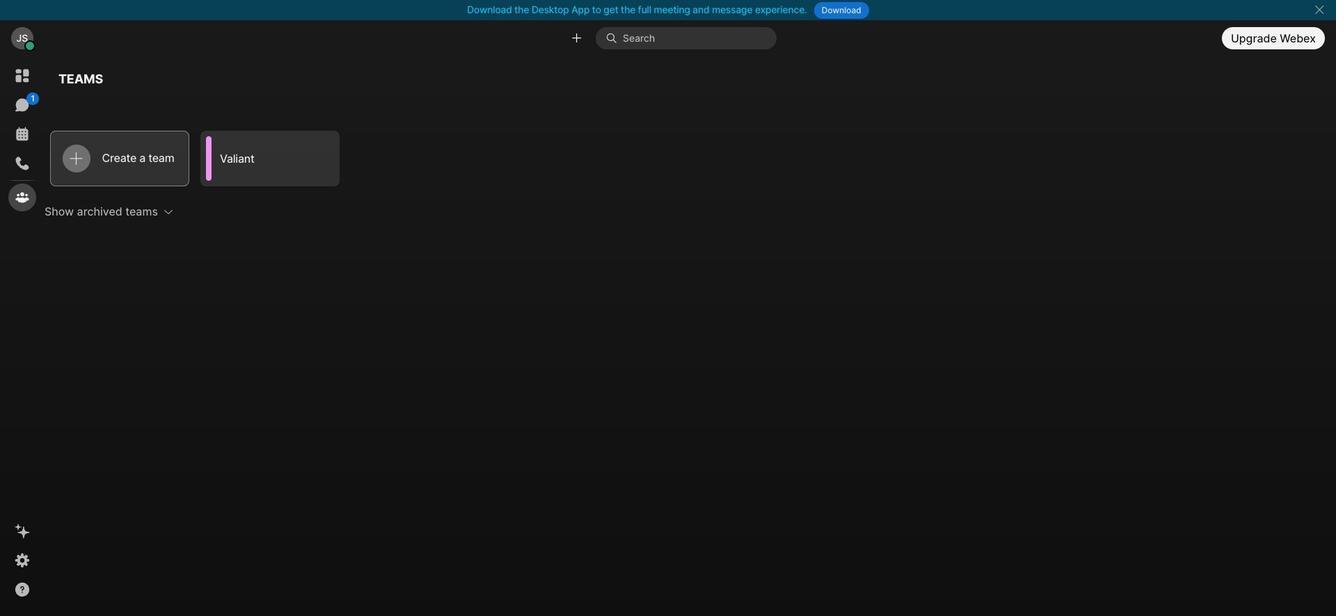 Task type: describe. For each thing, give the bounding box(es) containing it.
teams list list
[[45, 125, 1315, 192]]

create new team image
[[70, 152, 83, 165]]

webex tab list
[[8, 62, 39, 212]]

show archived teams image
[[164, 207, 173, 216]]



Task type: vqa. For each thing, say whether or not it's contained in the screenshot.
THE WELCOME SPACE list item
no



Task type: locate. For each thing, give the bounding box(es) containing it.
navigation
[[0, 56, 45, 617]]

cancel_16 image
[[1315, 4, 1326, 15]]



